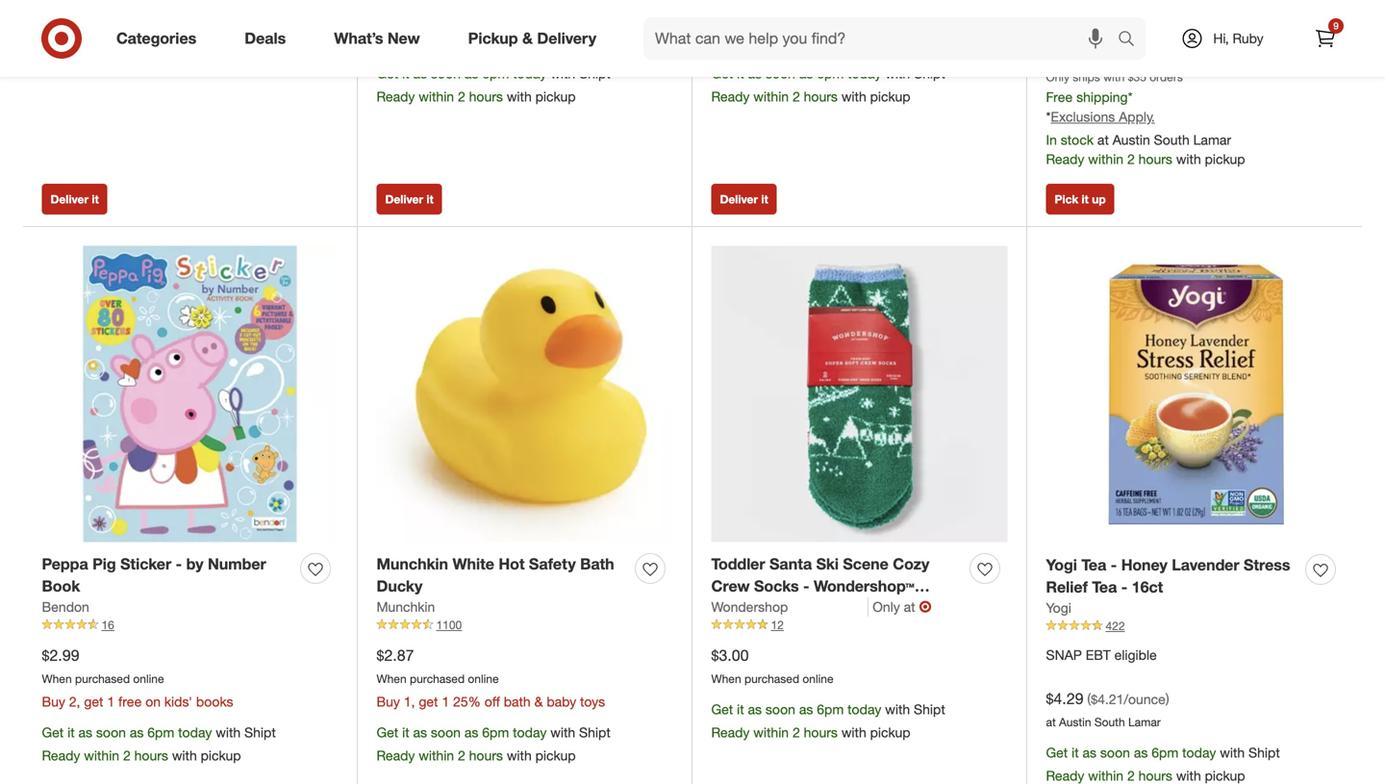 Task type: locate. For each thing, give the bounding box(es) containing it.
a
[[488, 15, 495, 32], [823, 15, 830, 32], [1158, 16, 1165, 33]]

2 online from the left
[[468, 672, 499, 686]]

yogi up relief
[[1047, 556, 1078, 575]]

0 horizontal spatial &
[[523, 29, 533, 48]]

categories link
[[100, 17, 221, 60]]

0 horizontal spatial online
[[133, 672, 164, 686]]

a for get
[[823, 15, 830, 32]]

when inside $2.99 when purchased online buy 2, get 1 free on kids' books
[[42, 672, 72, 686]]

0 horizontal spatial south
[[1095, 715, 1126, 729]]

1 inside the $2.87 when purchased online buy 1, get 1 25% off bath & baby toys
[[442, 694, 450, 710]]

1 horizontal spatial giftcard
[[900, 15, 951, 32]]

buy inside the $2.87 when purchased online buy 1, get 1 25% off bath & baby toys
[[377, 694, 400, 710]]

snap
[[1047, 647, 1083, 664]]

online down 12 link in the right of the page
[[803, 672, 834, 686]]

yogi inside yogi tea - honey lavender stress relief tea - 16ct
[[1047, 556, 1078, 575]]

- left "by"
[[176, 555, 182, 574]]

as
[[78, 23, 92, 40], [130, 23, 144, 40], [413, 65, 427, 82], [465, 65, 479, 82], [748, 65, 762, 82], [800, 65, 814, 82], [748, 701, 762, 718], [800, 701, 814, 718], [78, 724, 92, 741], [130, 724, 144, 741], [413, 724, 427, 741], [465, 724, 479, 741], [1083, 745, 1097, 761], [1134, 745, 1148, 761]]

1 horizontal spatial &
[[535, 694, 543, 710]]

austin
[[1113, 132, 1151, 148], [1060, 715, 1092, 729]]

scene
[[843, 555, 889, 574]]

& inside the $2.87 when purchased online buy 1, get 1 25% off bath & baby toys
[[535, 694, 543, 710]]

buy inside $2.99 when purchased online buy 2, get 1 free on kids' books
[[42, 694, 65, 710]]

1 horizontal spatial south
[[1154, 132, 1190, 148]]

pickup & delivery link
[[452, 17, 621, 60]]

1 horizontal spatial a
[[823, 15, 830, 32]]

only up free
[[1047, 70, 1070, 84]]

1 horizontal spatial spend $30 get a $10 target giftcard on beauty products
[[731, 15, 970, 51]]

pickup & delivery
[[468, 29, 597, 48]]

book
[[42, 577, 80, 596]]

buy left 1,
[[377, 694, 400, 710]]

target
[[524, 15, 561, 32], [859, 15, 896, 32], [1194, 16, 1231, 33]]

only for ¬
[[873, 598, 901, 615]]

1 vertical spatial austin
[[1060, 715, 1092, 729]]

munchkin inside munchkin white hot safety bath ducky
[[377, 555, 448, 574]]

1 horizontal spatial at
[[1047, 715, 1056, 729]]

on
[[620, 15, 635, 32], [955, 15, 970, 32], [1290, 16, 1305, 33], [146, 694, 161, 710]]

0 vertical spatial austin
[[1113, 132, 1151, 148]]

toddler santa ski scene cozy crew socks - wondershop™ green 2t-3t link
[[712, 554, 963, 618]]

2 horizontal spatial at
[[1098, 132, 1109, 148]]

2 when from the left
[[377, 672, 407, 686]]

ready inside the only ships with $35 orders free shipping * * exclusions apply. in stock at  austin south lamar ready within 2 hours with pickup
[[1047, 151, 1085, 168]]

yogi down relief
[[1047, 599, 1072, 616]]

- up wondershop link
[[804, 577, 810, 596]]

1 vertical spatial &
[[535, 694, 543, 710]]

2 horizontal spatial deliver it button
[[712, 184, 777, 215]]

spend for only ships with $35 orders free shipping * * exclusions apply. in stock at  austin south lamar ready within 2 hours with pickup
[[1066, 16, 1106, 33]]

0 horizontal spatial 1
[[107, 694, 115, 710]]

1 horizontal spatial purchased
[[410, 672, 465, 686]]

austin inside the only ships with $35 orders free shipping * * exclusions apply. in stock at  austin south lamar ready within 2 hours with pickup
[[1113, 132, 1151, 148]]

buy for $2.87
[[377, 694, 400, 710]]

munchkin up ducky
[[377, 555, 448, 574]]

1 deliver it button from the left
[[42, 184, 107, 215]]

munchkin for munchkin
[[377, 598, 435, 615]]

purchased for $2.99
[[75, 672, 130, 686]]

only inside the only ships with $35 orders free shipping * * exclusions apply. in stock at  austin south lamar ready within 2 hours with pickup
[[1047, 70, 1070, 84]]

1 deliver from the left
[[51, 192, 89, 207]]

tea right relief
[[1093, 578, 1118, 597]]

purchased inside the $2.87 when purchased online buy 1, get 1 25% off bath & baby toys
[[410, 672, 465, 686]]

6pm
[[147, 23, 174, 40], [482, 65, 509, 82], [817, 65, 844, 82], [817, 701, 844, 718], [147, 724, 174, 741], [482, 724, 509, 741], [1152, 745, 1179, 761]]

baby
[[547, 694, 577, 710]]

0 horizontal spatial beauty
[[396, 34, 437, 51]]

online up free
[[133, 672, 164, 686]]

2 horizontal spatial giftcard
[[1235, 16, 1286, 33]]

purchased
[[75, 672, 130, 686], [410, 672, 465, 686], [745, 672, 800, 686]]

0 horizontal spatial $10
[[499, 15, 521, 32]]

what's new link
[[318, 17, 444, 60]]

1 purchased from the left
[[75, 672, 130, 686]]

1 online from the left
[[133, 672, 164, 686]]

shipt
[[244, 23, 276, 40], [579, 65, 611, 82], [914, 65, 946, 82], [914, 701, 946, 718], [244, 724, 276, 741], [579, 724, 611, 741], [1249, 745, 1281, 761]]

$4.29 ( $4.21 /ounce ) at austin south lamar
[[1047, 690, 1170, 729]]

0 horizontal spatial lamar
[[1129, 715, 1161, 729]]

buy
[[42, 694, 65, 710], [377, 694, 400, 710]]

1 horizontal spatial deliver
[[385, 192, 423, 207]]

bath
[[580, 555, 615, 574]]

$4.29
[[1047, 690, 1084, 708]]

ships
[[1073, 70, 1101, 84]]

2 buy from the left
[[377, 694, 400, 710]]

0 vertical spatial yogi
[[1047, 556, 1078, 575]]

toys
[[580, 694, 605, 710]]

soon
[[96, 23, 126, 40], [431, 65, 461, 82], [766, 65, 796, 82], [766, 701, 796, 718], [96, 724, 126, 741], [431, 724, 461, 741], [1101, 745, 1131, 761]]

within
[[84, 46, 119, 63], [419, 88, 454, 105], [754, 88, 789, 105], [1089, 151, 1124, 168], [754, 724, 789, 741], [84, 747, 119, 764], [419, 747, 454, 764]]

exclusions
[[1051, 108, 1116, 125]]

1 buy from the left
[[42, 694, 65, 710]]

spend $30 get a $10 target giftcard on beauty products
[[396, 15, 635, 51], [731, 15, 970, 51], [1066, 16, 1305, 52]]

when down the $2.87
[[377, 672, 407, 686]]

0 horizontal spatial only
[[873, 598, 901, 615]]

sticker
[[120, 555, 172, 574]]

1 horizontal spatial 1
[[442, 694, 450, 710]]

2 deliver it from the left
[[385, 192, 434, 207]]

peppa pig sticker - by number book image
[[42, 246, 338, 542], [42, 246, 338, 542]]

by
[[186, 555, 204, 574]]

1 horizontal spatial *
[[1128, 88, 1133, 105]]

pickup
[[468, 29, 518, 48]]

delivery
[[537, 29, 597, 48]]

on inside $2.99 when purchased online buy 2, get 1 free on kids' books
[[146, 694, 161, 710]]

get it as soon as 6pm today with shipt
[[1047, 745, 1281, 761]]

2 horizontal spatial deliver
[[720, 192, 758, 207]]

target for only ships with $35 orders free shipping * * exclusions apply. in stock at  austin south lamar ready within 2 hours with pickup
[[1194, 16, 1231, 33]]

south down apply. on the right of the page
[[1154, 132, 1190, 148]]

* down $35
[[1128, 88, 1133, 105]]

9
[[1334, 20, 1339, 32]]

what's
[[334, 29, 383, 48]]

1 vertical spatial only
[[873, 598, 901, 615]]

with
[[216, 23, 241, 40], [172, 46, 197, 63], [551, 65, 576, 82], [886, 65, 911, 82], [1104, 70, 1125, 84], [507, 88, 532, 105], [842, 88, 867, 105], [1177, 151, 1202, 168], [886, 701, 911, 718], [216, 724, 241, 741], [551, 724, 576, 741], [842, 724, 867, 741], [1221, 745, 1245, 761], [172, 747, 197, 764], [507, 747, 532, 764]]

2 yogi from the top
[[1047, 599, 1072, 616]]

1 when from the left
[[42, 672, 72, 686]]

2 horizontal spatial a
[[1158, 16, 1165, 33]]

2 horizontal spatial purchased
[[745, 672, 800, 686]]

0 horizontal spatial when
[[42, 672, 72, 686]]

3 deliver from the left
[[720, 192, 758, 207]]

1 left 25%
[[442, 694, 450, 710]]

free
[[1047, 88, 1073, 105]]

1 horizontal spatial products
[[776, 34, 830, 51]]

1 vertical spatial *
[[1047, 108, 1051, 125]]

1 left free
[[107, 694, 115, 710]]

0 vertical spatial at
[[1098, 132, 1109, 148]]

pickup inside the only ships with $35 orders free shipping * * exclusions apply. in stock at  austin south lamar ready within 2 hours with pickup
[[1205, 151, 1246, 168]]

* down free
[[1047, 108, 1051, 125]]

purchased inside $2.99 when purchased online buy 2, get 1 free on kids' books
[[75, 672, 130, 686]]

2 horizontal spatial $30
[[1109, 16, 1131, 33]]

2 horizontal spatial when
[[712, 672, 742, 686]]

2t-
[[760, 599, 783, 618]]

munchkin link
[[377, 597, 435, 617]]

1 1 from the left
[[107, 694, 115, 710]]

south
[[1154, 132, 1190, 148], [1095, 715, 1126, 729]]

it
[[67, 23, 75, 40], [402, 65, 410, 82], [737, 65, 745, 82], [92, 192, 99, 207], [427, 192, 434, 207], [762, 192, 769, 207], [1082, 192, 1089, 207], [737, 701, 745, 718], [67, 724, 75, 741], [402, 724, 410, 741], [1072, 745, 1079, 761]]

munchkin down ducky
[[377, 598, 435, 615]]

buy left the 2, on the left
[[42, 694, 65, 710]]

online inside the $2.87 when purchased online buy 1, get 1 25% off bath & baby toys
[[468, 672, 499, 686]]

deliver
[[51, 192, 89, 207], [385, 192, 423, 207], [720, 192, 758, 207]]

2 horizontal spatial spend $30 get a $10 target giftcard on beauty products
[[1066, 16, 1305, 52]]

hot
[[499, 555, 525, 574]]

giftcard
[[565, 15, 616, 32], [900, 15, 951, 32], [1235, 16, 1286, 33]]

1 horizontal spatial spend
[[731, 15, 771, 32]]

0 horizontal spatial austin
[[1060, 715, 1092, 729]]

search
[[1110, 31, 1156, 50]]

3 deliver it from the left
[[720, 192, 769, 207]]

austin down apply. on the right of the page
[[1113, 132, 1151, 148]]

yogi tea - honey lavender stress relief tea - 16ct image
[[1047, 246, 1344, 543], [1047, 246, 1344, 543]]

pick it up
[[1055, 192, 1106, 207]]

toddler santa ski scene cozy crew socks - wondershop™ green 2t-3t image
[[712, 246, 1008, 542], [712, 246, 1008, 542]]

0 horizontal spatial deliver
[[51, 192, 89, 207]]

3 when from the left
[[712, 672, 742, 686]]

1 for $2.99
[[107, 694, 115, 710]]

1 horizontal spatial lamar
[[1194, 132, 1232, 148]]

1 vertical spatial lamar
[[1129, 715, 1161, 729]]

spend $30 get a $10 target giftcard on beauty products for get it as soon as 6pm today with shipt ready within 2 hours with pickup
[[731, 15, 970, 51]]

2 horizontal spatial deliver it
[[720, 192, 769, 207]]

deliver for first deliver it button from the right
[[720, 192, 758, 207]]

12 link
[[712, 617, 1008, 634]]

1 horizontal spatial when
[[377, 672, 407, 686]]

1 horizontal spatial beauty
[[731, 34, 772, 51]]

toddler santa ski scene cozy crew socks - wondershop™ green 2t-3t
[[712, 555, 930, 618]]

1 deliver it from the left
[[51, 192, 99, 207]]

3 online from the left
[[803, 672, 834, 686]]

deals link
[[228, 17, 310, 60]]

online for $2.99
[[133, 672, 164, 686]]

only
[[1047, 70, 1070, 84], [873, 598, 901, 615]]

purchased up free
[[75, 672, 130, 686]]

deliver it for 3rd deliver it button from the right
[[51, 192, 99, 207]]

0 horizontal spatial purchased
[[75, 672, 130, 686]]

1 horizontal spatial deliver it button
[[377, 184, 442, 215]]

wondershop™
[[814, 577, 915, 596]]

0 vertical spatial south
[[1154, 132, 1190, 148]]

0 horizontal spatial deliver it
[[51, 192, 99, 207]]

1 horizontal spatial target
[[859, 15, 896, 32]]

1 horizontal spatial buy
[[377, 694, 400, 710]]

& right pickup
[[523, 29, 533, 48]]

1 vertical spatial yogi
[[1047, 599, 1072, 616]]

1 vertical spatial tea
[[1093, 578, 1118, 597]]

eligible
[[1115, 647, 1157, 664]]

2
[[123, 46, 131, 63], [458, 88, 466, 105], [793, 88, 800, 105], [1128, 151, 1135, 168], [793, 724, 800, 741], [123, 747, 131, 764], [458, 747, 466, 764]]

& right the bath
[[535, 694, 543, 710]]

1 vertical spatial at
[[904, 598, 916, 615]]

search button
[[1110, 17, 1156, 64]]

online inside $3.00 when purchased online
[[803, 672, 834, 686]]

2 deliver from the left
[[385, 192, 423, 207]]

1 inside $2.99 when purchased online buy 2, get 1 free on kids' books
[[107, 694, 115, 710]]

1 horizontal spatial austin
[[1113, 132, 1151, 148]]

deliver for 3rd deliver it button from the right
[[51, 192, 89, 207]]

austin down $4.29
[[1060, 715, 1092, 729]]

1 horizontal spatial only
[[1047, 70, 1070, 84]]

only inside only at ¬
[[873, 598, 901, 615]]

2 horizontal spatial beauty
[[1066, 35, 1107, 52]]

2 horizontal spatial products
[[1111, 35, 1165, 52]]

1
[[107, 694, 115, 710], [442, 694, 450, 710]]

hours inside the only ships with $35 orders free shipping * * exclusions apply. in stock at  austin south lamar ready within 2 hours with pickup
[[1139, 151, 1173, 168]]

when down $2.99
[[42, 672, 72, 686]]

$10 for only
[[1169, 16, 1191, 33]]

$2.99
[[42, 646, 79, 665]]

south down $4.21
[[1095, 715, 1126, 729]]

1 vertical spatial munchkin
[[377, 598, 435, 615]]

white
[[453, 555, 495, 574]]

2 horizontal spatial spend
[[1066, 16, 1106, 33]]

hi,
[[1214, 30, 1230, 47]]

0 vertical spatial munchkin
[[377, 555, 448, 574]]

at down exclusions apply. link
[[1098, 132, 1109, 148]]

3 purchased from the left
[[745, 672, 800, 686]]

2 vertical spatial at
[[1047, 715, 1056, 729]]

1 horizontal spatial $30
[[775, 15, 796, 32]]

tea up relief
[[1082, 556, 1107, 575]]

0 vertical spatial lamar
[[1194, 132, 1232, 148]]

get
[[465, 15, 484, 32], [800, 15, 819, 32], [1135, 16, 1154, 33], [84, 694, 103, 710], [419, 694, 438, 710]]

0 horizontal spatial buy
[[42, 694, 65, 710]]

2 1 from the left
[[442, 694, 450, 710]]

spend
[[396, 15, 436, 32], [731, 15, 771, 32], [1066, 16, 1106, 33]]

2 horizontal spatial target
[[1194, 16, 1231, 33]]

2 horizontal spatial $10
[[1169, 16, 1191, 33]]

giftcard for get it as soon as 6pm today with shipt ready within 2 hours with pickup
[[900, 15, 951, 32]]

1 yogi from the top
[[1047, 556, 1078, 575]]

beauty
[[396, 34, 437, 51], [731, 34, 772, 51], [1066, 35, 1107, 52]]

munchkin
[[377, 555, 448, 574], [377, 598, 435, 615]]

purchased down $3.00
[[745, 672, 800, 686]]

$10 for get
[[834, 15, 856, 32]]

0 horizontal spatial spend $30 get a $10 target giftcard on beauty products
[[396, 15, 635, 51]]

2 munchkin from the top
[[377, 598, 435, 615]]

at left the ¬
[[904, 598, 916, 615]]

0 horizontal spatial deliver it button
[[42, 184, 107, 215]]

pickup
[[201, 46, 241, 63], [536, 88, 576, 105], [871, 88, 911, 105], [1205, 151, 1246, 168], [871, 724, 911, 741], [201, 747, 241, 764], [536, 747, 576, 764]]

1 horizontal spatial $10
[[834, 15, 856, 32]]

when inside the $2.87 when purchased online buy 1, get 1 25% off bath & baby toys
[[377, 672, 407, 686]]

hours
[[134, 46, 168, 63], [469, 88, 503, 105], [804, 88, 838, 105], [1139, 151, 1173, 168], [804, 724, 838, 741], [134, 747, 168, 764], [469, 747, 503, 764]]

$30 for get it as soon as 6pm today with shipt ready within 2 hours with pickup
[[775, 15, 796, 32]]

0 horizontal spatial at
[[904, 598, 916, 615]]

bendon
[[42, 598, 89, 615]]

2 purchased from the left
[[410, 672, 465, 686]]

south inside $4.29 ( $4.21 /ounce ) at austin south lamar
[[1095, 715, 1126, 729]]

1 vertical spatial south
[[1095, 715, 1126, 729]]

when down $3.00
[[712, 672, 742, 686]]

- inside peppa pig sticker - by number book
[[176, 555, 182, 574]]

purchased up 1,
[[410, 672, 465, 686]]

1 horizontal spatial online
[[468, 672, 499, 686]]

online up off
[[468, 672, 499, 686]]

deals
[[245, 29, 286, 48]]

1 munchkin from the top
[[377, 555, 448, 574]]

0 horizontal spatial target
[[524, 15, 561, 32]]

beauty for get it as soon as 6pm today with shipt ready within 2 hours with pickup
[[731, 34, 772, 51]]

2 horizontal spatial online
[[803, 672, 834, 686]]

deliver it
[[51, 192, 99, 207], [385, 192, 434, 207], [720, 192, 769, 207]]

only down wondershop™
[[873, 598, 901, 615]]

online for $2.87
[[468, 672, 499, 686]]

at down $4.29
[[1047, 715, 1056, 729]]

0 vertical spatial *
[[1128, 88, 1133, 105]]

munchkin white hot safety bath ducky image
[[377, 246, 673, 542], [377, 246, 673, 542]]

online inside $2.99 when purchased online buy 2, get 1 free on kids' books
[[133, 672, 164, 686]]

at inside the only ships with $35 orders free shipping * * exclusions apply. in stock at  austin south lamar ready within 2 hours with pickup
[[1098, 132, 1109, 148]]

1 horizontal spatial deliver it
[[385, 192, 434, 207]]

0 vertical spatial only
[[1047, 70, 1070, 84]]

ready
[[42, 46, 80, 63], [377, 88, 415, 105], [712, 88, 750, 105], [1047, 151, 1085, 168], [712, 724, 750, 741], [42, 747, 80, 764], [377, 747, 415, 764]]



Task type: vqa. For each thing, say whether or not it's contained in the screenshot.
the get in $2.99 When Purchased Online Buy 2, Get 1 Free On Kids' Books
yes



Task type: describe. For each thing, give the bounding box(es) containing it.
lamar inside the only ships with $35 orders free shipping * * exclusions apply. in stock at  austin south lamar ready within 2 hours with pickup
[[1194, 132, 1232, 148]]

exclusions apply. link
[[1051, 108, 1156, 125]]

peppa pig sticker - by number book
[[42, 555, 266, 596]]

a for only
[[1158, 16, 1165, 33]]

What can we help you find? suggestions appear below search field
[[644, 17, 1123, 60]]

pick it up button
[[1047, 184, 1115, 215]]

apply.
[[1119, 108, 1156, 125]]

25%
[[453, 694, 481, 710]]

get inside $2.99 when purchased online buy 2, get 1 free on kids' books
[[84, 694, 103, 710]]

- left honey
[[1111, 556, 1118, 575]]

$35
[[1128, 70, 1147, 84]]

kids'
[[164, 694, 192, 710]]

bath
[[504, 694, 531, 710]]

0 vertical spatial tea
[[1082, 556, 1107, 575]]

off
[[485, 694, 500, 710]]

munchkin for munchkin white hot safety bath ducky
[[377, 555, 448, 574]]

in
[[1047, 132, 1058, 148]]

1,
[[404, 694, 415, 710]]

lamar inside $4.29 ( $4.21 /ounce ) at austin south lamar
[[1129, 715, 1161, 729]]

lavender
[[1172, 556, 1240, 575]]

3 deliver it button from the left
[[712, 184, 777, 215]]

only for with
[[1047, 70, 1070, 84]]

products for only
[[1111, 35, 1165, 52]]

wondershop link
[[712, 597, 869, 617]]

1100 link
[[377, 617, 673, 634]]

honey
[[1122, 556, 1168, 575]]

0 horizontal spatial giftcard
[[565, 15, 616, 32]]

products for get
[[776, 34, 830, 51]]

austin inside $4.29 ( $4.21 /ounce ) at austin south lamar
[[1060, 715, 1092, 729]]

0 horizontal spatial $30
[[440, 15, 461, 32]]

munchkin white hot safety bath ducky
[[377, 555, 615, 596]]

relief
[[1047, 578, 1088, 597]]

yogi for yogi
[[1047, 599, 1072, 616]]

¬
[[920, 597, 932, 616]]

422
[[1106, 619, 1125, 633]]

number
[[208, 555, 266, 574]]

purchased for $2.87
[[410, 672, 465, 686]]

categories
[[116, 29, 197, 48]]

munchkin white hot safety bath ducky link
[[377, 554, 628, 597]]

/ounce
[[1124, 691, 1166, 708]]

deliver for 2nd deliver it button from left
[[385, 192, 423, 207]]

yogi link
[[1047, 598, 1072, 618]]

crew
[[712, 577, 750, 596]]

12
[[771, 618, 784, 632]]

target for get it as soon as 6pm today with shipt ready within 2 hours with pickup
[[859, 15, 896, 32]]

$3.00
[[712, 646, 749, 665]]

ebt
[[1086, 647, 1111, 664]]

0 horizontal spatial *
[[1047, 108, 1051, 125]]

books
[[196, 694, 233, 710]]

yogi for yogi tea - honey lavender stress relief tea - 16ct
[[1047, 556, 1078, 575]]

stock
[[1061, 132, 1094, 148]]

$2.99 when purchased online buy 2, get 1 free on kids' books
[[42, 646, 233, 710]]

0 horizontal spatial a
[[488, 15, 495, 32]]

deliver it for 2nd deliver it button from left
[[385, 192, 434, 207]]

$2.87 when purchased online buy 1, get 1 25% off bath & baby toys
[[377, 646, 605, 710]]

2 inside the only ships with $35 orders free shipping * * exclusions apply. in stock at  austin south lamar ready within 2 hours with pickup
[[1128, 151, 1135, 168]]

spend for get it as soon as 6pm today with shipt ready within 2 hours with pickup
[[731, 15, 771, 32]]

get inside the $2.87 when purchased online buy 1, get 1 25% off bath & baby toys
[[419, 694, 438, 710]]

)
[[1166, 691, 1170, 708]]

free
[[118, 694, 142, 710]]

only at ¬
[[873, 597, 932, 616]]

purchased inside $3.00 when purchased online
[[745, 672, 800, 686]]

2 deliver it button from the left
[[377, 184, 442, 215]]

within inside the only ships with $35 orders free shipping * * exclusions apply. in stock at  austin south lamar ready within 2 hours with pickup
[[1089, 151, 1124, 168]]

beauty for only ships with $35 orders free shipping * * exclusions apply. in stock at  austin south lamar ready within 2 hours with pickup
[[1066, 35, 1107, 52]]

up
[[1092, 192, 1106, 207]]

$3.00 when purchased online
[[712, 646, 834, 686]]

snap ebt eligible
[[1047, 647, 1157, 664]]

safety
[[529, 555, 576, 574]]

hi, ruby
[[1214, 30, 1264, 47]]

0 horizontal spatial spend
[[396, 15, 436, 32]]

pig
[[92, 555, 116, 574]]

1 for $2.87
[[442, 694, 450, 710]]

deliver it for first deliver it button from the right
[[720, 192, 769, 207]]

0 vertical spatial &
[[523, 29, 533, 48]]

giftcard for only ships with $35 orders free shipping * * exclusions apply. in stock at  austin south lamar ready within 2 hours with pickup
[[1235, 16, 1286, 33]]

santa
[[770, 555, 812, 574]]

when for $2.87
[[377, 672, 407, 686]]

ruby
[[1233, 30, 1264, 47]]

3t
[[783, 599, 801, 618]]

only ships with $35 orders free shipping * * exclusions apply. in stock at  austin south lamar ready within 2 hours with pickup
[[1047, 70, 1246, 168]]

- left 16ct
[[1122, 578, 1128, 597]]

16ct
[[1132, 578, 1164, 597]]

yogi tea - honey lavender stress relief tea - 16ct link
[[1047, 554, 1299, 598]]

$2.87
[[377, 646, 414, 665]]

buy for $2.99
[[42, 694, 65, 710]]

green
[[712, 599, 756, 618]]

it inside button
[[1082, 192, 1089, 207]]

at inside only at ¬
[[904, 598, 916, 615]]

when inside $3.00 when purchased online
[[712, 672, 742, 686]]

16 link
[[42, 617, 338, 634]]

ducky
[[377, 577, 423, 596]]

0 horizontal spatial products
[[441, 34, 495, 51]]

$4.21
[[1092, 691, 1124, 708]]

- inside toddler santa ski scene cozy crew socks - wondershop™ green 2t-3t
[[804, 577, 810, 596]]

spend $30 get a $10 target giftcard on beauty products for only ships with $35 orders free shipping * * exclusions apply. in stock at  austin south lamar ready within 2 hours with pickup
[[1066, 16, 1305, 52]]

yogi tea - honey lavender stress relief tea - 16ct
[[1047, 556, 1291, 597]]

toddler
[[712, 555, 766, 574]]

socks
[[754, 577, 799, 596]]

$30 for only ships with $35 orders free shipping * * exclusions apply. in stock at  austin south lamar ready within 2 hours with pickup
[[1109, 16, 1131, 33]]

wondershop
[[712, 598, 788, 615]]

cozy
[[893, 555, 930, 574]]

16
[[102, 618, 114, 632]]

peppa
[[42, 555, 88, 574]]

1100
[[436, 618, 462, 632]]

south inside the only ships with $35 orders free shipping * * exclusions apply. in stock at  austin south lamar ready within 2 hours with pickup
[[1154, 132, 1190, 148]]

ski
[[817, 555, 839, 574]]

orders
[[1150, 70, 1184, 84]]

(
[[1088, 691, 1092, 708]]

peppa pig sticker - by number book link
[[42, 554, 293, 597]]

9 link
[[1305, 17, 1347, 60]]

when for $2.99
[[42, 672, 72, 686]]

at inside $4.29 ( $4.21 /ounce ) at austin south lamar
[[1047, 715, 1056, 729]]

new
[[388, 29, 420, 48]]

what's new
[[334, 29, 420, 48]]



